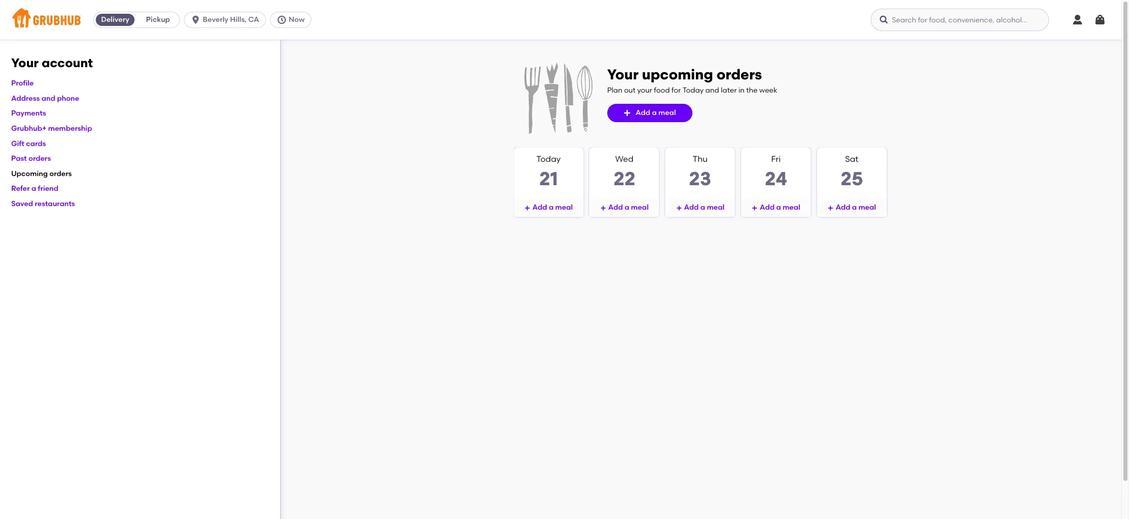 Task type: vqa. For each thing, say whether or not it's contained in the screenshot.
Yardbird to the bottom
no



Task type: locate. For each thing, give the bounding box(es) containing it.
orders up the in
[[717, 66, 762, 83]]

gift cards
[[11, 139, 46, 148]]

upcoming
[[642, 66, 713, 83]]

hills,
[[230, 15, 247, 24]]

1 horizontal spatial your
[[607, 66, 639, 83]]

a down food
[[652, 108, 657, 117]]

add for 23
[[684, 203, 699, 212]]

svg image
[[276, 15, 287, 25], [623, 109, 631, 117], [600, 205, 606, 212], [752, 205, 758, 212], [827, 205, 834, 212]]

your up profile
[[11, 56, 39, 70]]

add a meal button down "22"
[[590, 199, 659, 217]]

svg image for 25
[[827, 205, 834, 212]]

add a meal down 23
[[684, 203, 724, 212]]

refer
[[11, 185, 30, 193]]

past
[[11, 154, 27, 163]]

add down 25
[[836, 203, 850, 212]]

the
[[746, 86, 758, 95]]

add a meal button down 25
[[817, 199, 886, 217]]

add a meal for 22
[[608, 203, 649, 212]]

upcoming orders
[[11, 170, 72, 178]]

svg image inside beverly hills, ca button
[[191, 15, 201, 25]]

a for 24
[[776, 203, 781, 212]]

thu
[[693, 154, 708, 164]]

delivery
[[101, 15, 129, 24]]

a down 24
[[776, 203, 781, 212]]

add a meal down 21
[[532, 203, 573, 212]]

add a meal button down 21
[[514, 199, 583, 217]]

add a meal for 24
[[760, 203, 800, 212]]

1 vertical spatial orders
[[28, 154, 51, 163]]

saved
[[11, 200, 33, 208]]

1 vertical spatial today
[[536, 154, 561, 164]]

svg image
[[1071, 14, 1084, 26], [1094, 14, 1106, 26], [191, 15, 201, 25], [879, 15, 889, 25], [524, 205, 530, 212], [676, 205, 682, 212]]

Search for food, convenience, alcohol... search field
[[871, 9, 1049, 31]]

add a meal down "22"
[[608, 203, 649, 212]]

orders up upcoming orders in the top left of the page
[[28, 154, 51, 163]]

beverly
[[203, 15, 228, 24]]

your upcoming orders plan out your food for today and later in the week
[[607, 66, 777, 95]]

food
[[654, 86, 670, 95]]

your for account
[[11, 56, 39, 70]]

meal down 23
[[707, 203, 724, 212]]

add for 21
[[532, 203, 547, 212]]

add down 21
[[532, 203, 547, 212]]

payments
[[11, 109, 46, 118]]

1 horizontal spatial and
[[705, 86, 719, 95]]

today right 'for'
[[683, 86, 704, 95]]

your
[[11, 56, 39, 70], [607, 66, 639, 83]]

meal for 25
[[858, 203, 876, 212]]

25
[[841, 167, 863, 190]]

address
[[11, 94, 40, 103]]

meal down 25
[[858, 203, 876, 212]]

add for 25
[[836, 203, 850, 212]]

week
[[759, 86, 777, 95]]

saved restaurants
[[11, 200, 75, 208]]

a for 22
[[625, 203, 629, 212]]

add down 24
[[760, 203, 775, 212]]

your for upcoming
[[607, 66, 639, 83]]

beverly hills, ca button
[[184, 12, 270, 28]]

add a meal button down 23
[[665, 199, 735, 217]]

your inside your upcoming orders plan out your food for today and later in the week
[[607, 66, 639, 83]]

address and phone
[[11, 94, 79, 103]]

meal down 21
[[555, 203, 573, 212]]

0 horizontal spatial and
[[42, 94, 55, 103]]

meal down "22"
[[631, 203, 649, 212]]

past orders link
[[11, 154, 51, 163]]

2 vertical spatial orders
[[49, 170, 72, 178]]

add a meal
[[636, 108, 676, 117], [532, 203, 573, 212], [608, 203, 649, 212], [684, 203, 724, 212], [760, 203, 800, 212], [836, 203, 876, 212]]

add a meal button down 24
[[741, 199, 811, 217]]

and left phone
[[42, 94, 55, 103]]

meal
[[658, 108, 676, 117], [555, 203, 573, 212], [631, 203, 649, 212], [707, 203, 724, 212], [783, 203, 800, 212], [858, 203, 876, 212]]

add a meal button for 23
[[665, 199, 735, 217]]

refer a friend link
[[11, 185, 58, 193]]

add down 23
[[684, 203, 699, 212]]

0 horizontal spatial your
[[11, 56, 39, 70]]

orders up friend
[[49, 170, 72, 178]]

a down 21
[[549, 203, 554, 212]]

add
[[636, 108, 650, 117], [532, 203, 547, 212], [608, 203, 623, 212], [684, 203, 699, 212], [760, 203, 775, 212], [836, 203, 850, 212]]

and inside your upcoming orders plan out your food for today and later in the week
[[705, 86, 719, 95]]

0 vertical spatial orders
[[717, 66, 762, 83]]

a down 23
[[700, 203, 705, 212]]

meal down 24
[[783, 203, 800, 212]]

a right refer
[[31, 185, 36, 193]]

a
[[652, 108, 657, 117], [31, 185, 36, 193], [549, 203, 554, 212], [625, 203, 629, 212], [700, 203, 705, 212], [776, 203, 781, 212], [852, 203, 857, 212]]

and
[[705, 86, 719, 95], [42, 94, 55, 103]]

orders
[[717, 66, 762, 83], [28, 154, 51, 163], [49, 170, 72, 178]]

membership
[[48, 124, 92, 133]]

past orders
[[11, 154, 51, 163]]

add a meal down 24
[[760, 203, 800, 212]]

pickup button
[[137, 12, 179, 28]]

1 horizontal spatial today
[[683, 86, 704, 95]]

add a meal for 23
[[684, 203, 724, 212]]

orders inside your upcoming orders plan out your food for today and later in the week
[[717, 66, 762, 83]]

meal for 24
[[783, 203, 800, 212]]

ca
[[248, 15, 259, 24]]

a down "22"
[[625, 203, 629, 212]]

out
[[624, 86, 636, 95]]

friend
[[38, 185, 58, 193]]

add a meal button for 22
[[590, 199, 659, 217]]

today
[[683, 86, 704, 95], [536, 154, 561, 164]]

add a meal button
[[607, 104, 692, 122], [514, 199, 583, 217], [590, 199, 659, 217], [665, 199, 735, 217], [741, 199, 811, 217], [817, 199, 886, 217]]

a down 25
[[852, 203, 857, 212]]

upcoming
[[11, 170, 48, 178]]

today up 21
[[536, 154, 561, 164]]

add down "22"
[[608, 203, 623, 212]]

add a meal button for 24
[[741, 199, 811, 217]]

delivery button
[[94, 12, 137, 28]]

and left later
[[705, 86, 719, 95]]

your up "out"
[[607, 66, 639, 83]]

gift
[[11, 139, 24, 148]]

today inside your upcoming orders plan out your food for today and later in the week
[[683, 86, 704, 95]]

add a meal down 25
[[836, 203, 876, 212]]

wed 22
[[613, 154, 635, 190]]

0 vertical spatial today
[[683, 86, 704, 95]]

0 horizontal spatial today
[[536, 154, 561, 164]]



Task type: describe. For each thing, give the bounding box(es) containing it.
beverly hills, ca
[[203, 15, 259, 24]]

your account
[[11, 56, 93, 70]]

meal for 23
[[707, 203, 724, 212]]

21
[[539, 167, 558, 190]]

for
[[672, 86, 681, 95]]

today 21
[[536, 154, 561, 190]]

profile
[[11, 79, 34, 88]]

gift cards link
[[11, 139, 46, 148]]

add a meal button for 25
[[817, 199, 886, 217]]

add a meal for 21
[[532, 203, 573, 212]]

upcoming orders link
[[11, 170, 72, 178]]

main navigation navigation
[[0, 0, 1121, 40]]

meal for 22
[[631, 203, 649, 212]]

now
[[289, 15, 305, 24]]

orders for past orders
[[28, 154, 51, 163]]

24
[[765, 167, 787, 190]]

fri
[[771, 154, 781, 164]]

later
[[721, 86, 737, 95]]

profile link
[[11, 79, 34, 88]]

meal for 21
[[555, 203, 573, 212]]

plan
[[607, 86, 622, 95]]

meal down food
[[658, 108, 676, 117]]

add a meal for 25
[[836, 203, 876, 212]]

restaurants
[[35, 200, 75, 208]]

a for 23
[[700, 203, 705, 212]]

fri 24
[[765, 154, 787, 190]]

add a meal button for 21
[[514, 199, 583, 217]]

23
[[689, 167, 711, 190]]

add for 22
[[608, 203, 623, 212]]

address and phone link
[[11, 94, 79, 103]]

cards
[[26, 139, 46, 148]]

now button
[[270, 12, 315, 28]]

svg image for 24
[[752, 205, 758, 212]]

sat 25
[[841, 154, 863, 190]]

orders for upcoming orders
[[49, 170, 72, 178]]

add a meal button down your
[[607, 104, 692, 122]]

svg image inside now button
[[276, 15, 287, 25]]

grubhub+
[[11, 124, 46, 133]]

a for 21
[[549, 203, 554, 212]]

thu 23
[[689, 154, 711, 190]]

22
[[613, 167, 635, 190]]

svg image for 22
[[600, 205, 606, 212]]

phone
[[57, 94, 79, 103]]

your
[[637, 86, 652, 95]]

wed
[[615, 154, 633, 164]]

add down your
[[636, 108, 650, 117]]

sat
[[845, 154, 858, 164]]

refer a friend
[[11, 185, 58, 193]]

pickup
[[146, 15, 170, 24]]

saved restaurants link
[[11, 200, 75, 208]]

in
[[738, 86, 745, 95]]

grubhub+ membership
[[11, 124, 92, 133]]

add for 24
[[760, 203, 775, 212]]

account
[[42, 56, 93, 70]]

payments link
[[11, 109, 46, 118]]

add a meal down food
[[636, 108, 676, 117]]

grubhub+ membership link
[[11, 124, 92, 133]]

a for 25
[[852, 203, 857, 212]]



